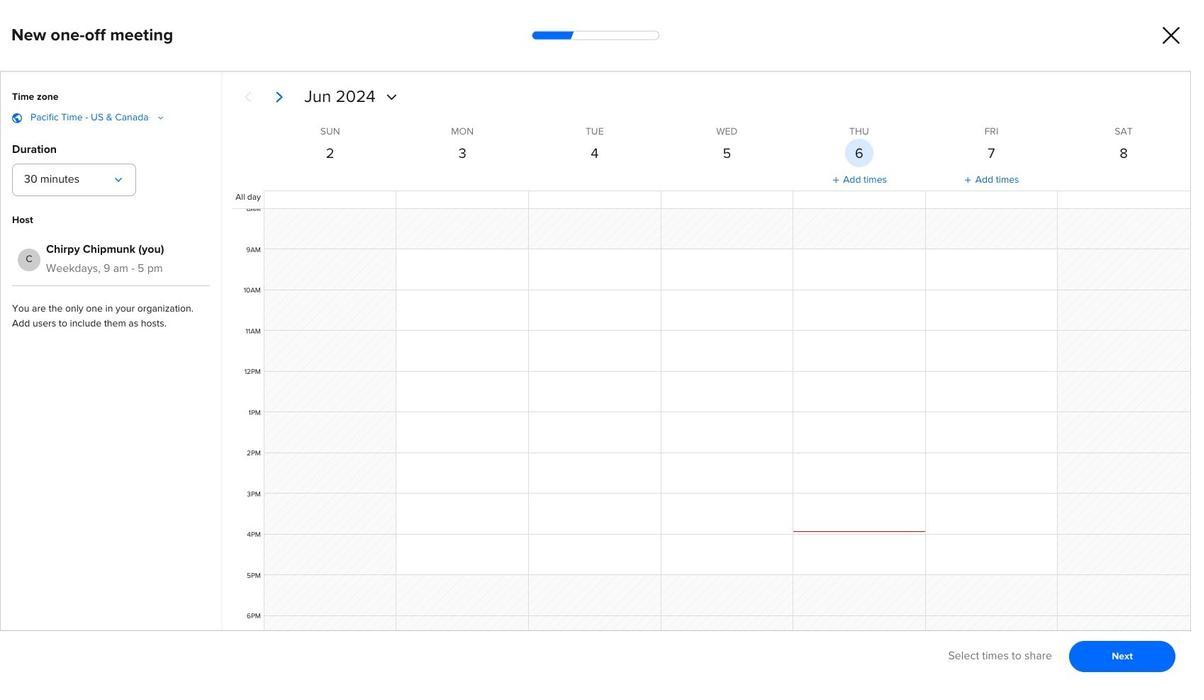 Task type: vqa. For each thing, say whether or not it's contained in the screenshot.
Calendly Image
yes



Task type: describe. For each thing, give the bounding box(es) containing it.
progress bar image
[[525, 15, 575, 57]]

Time zone button
[[12, 111, 165, 126]]

set up the basics progress progress bar
[[1013, 644, 1056, 651]]

calendly image
[[40, 17, 109, 37]]

Find event types field
[[381, 124, 556, 157]]

progress bar progress bar
[[525, 15, 660, 57]]

main navigation element
[[0, 0, 184, 683]]



Task type: locate. For each thing, give the bounding box(es) containing it.
row
[[233, 123, 1190, 191], [233, 192, 1190, 209]]

2 row from the top
[[233, 192, 1190, 209]]

grid
[[233, 0, 1191, 683]]

1 vertical spatial row
[[233, 192, 1190, 209]]

None search field
[[381, 124, 556, 157]]

None button
[[12, 164, 136, 197]]

row group
[[233, 0, 1191, 683]]

0 vertical spatial row
[[233, 123, 1190, 191]]

1 row from the top
[[233, 123, 1190, 191]]



